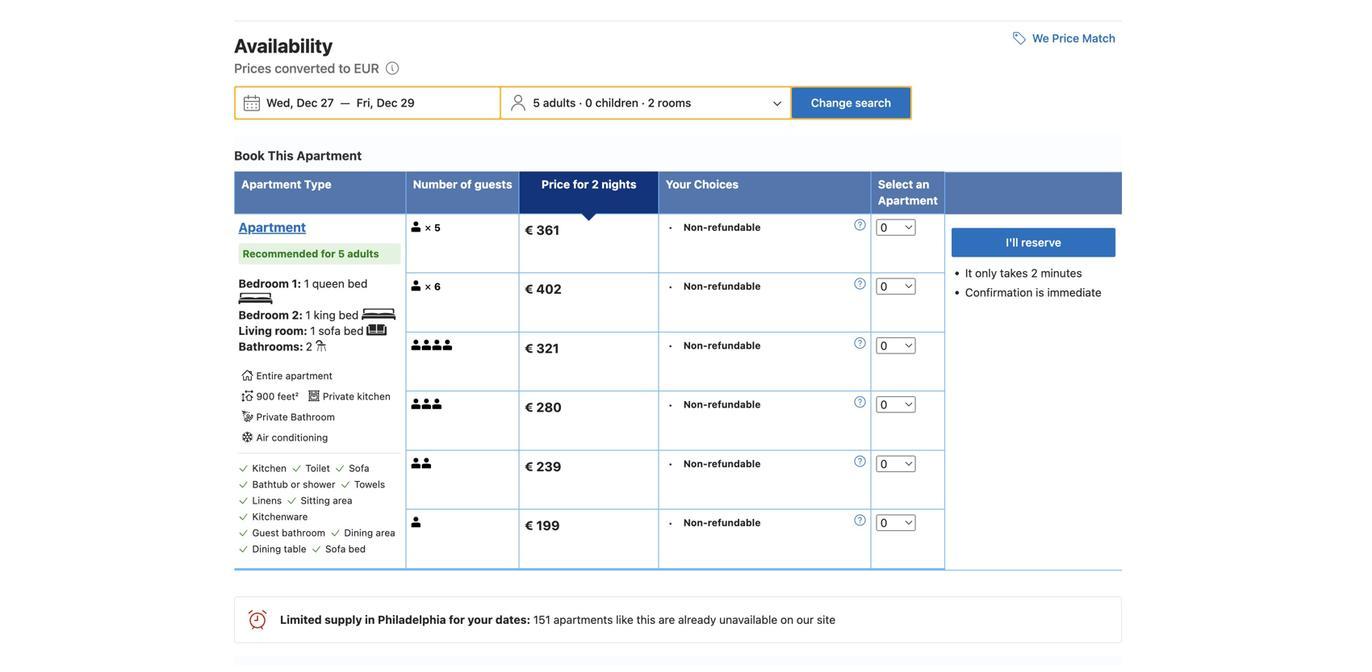 Task type: locate. For each thing, give the bounding box(es) containing it.
1 vertical spatial ×
[[425, 280, 432, 292]]

2 vertical spatial for
[[449, 613, 465, 627]]

choices
[[694, 178, 739, 191]]

1 left queen
[[304, 277, 309, 290]]

for left your
[[449, 613, 465, 627]]

2 more details on meals and payment options image from the top
[[855, 337, 866, 349]]

1 horizontal spatial adults
[[543, 96, 576, 109]]

limited supply in philadelphia for your dates: 151 apartments like this are already unavailable on our site
[[280, 613, 836, 627]]

bed
[[348, 277, 368, 290], [339, 309, 359, 322], [344, 324, 364, 338], [349, 543, 366, 555]]

area
[[333, 495, 353, 506], [376, 527, 396, 539]]

refundable for € 402
[[708, 281, 761, 292]]

1 non-refundable from the top
[[684, 222, 761, 233]]

2 vertical spatial 5
[[338, 248, 345, 260]]

3 • from the top
[[669, 340, 673, 352]]

6 non-refundable from the top
[[684, 517, 761, 529]]

2 non- from the top
[[684, 281, 708, 292]]

for for price
[[573, 178, 589, 191]]

we price match button
[[1007, 24, 1123, 53]]

your choices
[[666, 178, 739, 191]]

4 • from the top
[[669, 399, 673, 411]]

1 vertical spatial dining
[[252, 543, 281, 555]]

1 horizontal spatial area
[[376, 527, 396, 539]]

bed up 1 sofa bed
[[339, 309, 359, 322]]

2 • from the top
[[669, 281, 673, 292]]

0 horizontal spatial ·
[[579, 96, 583, 109]]

to
[[339, 60, 351, 76]]

private kitchen
[[323, 391, 391, 402]]

dining up sofa bed
[[344, 527, 373, 539]]

is
[[1036, 286, 1045, 299]]

1 vertical spatial area
[[376, 527, 396, 539]]

couch image
[[367, 325, 387, 336]]

occupancy image
[[412, 222, 422, 232], [422, 340, 433, 350], [443, 340, 454, 350], [412, 399, 422, 410], [422, 399, 433, 410], [412, 458, 422, 469], [412, 517, 422, 528]]

number
[[413, 178, 458, 191]]

1 vertical spatial more details on meals and payment options image
[[855, 337, 866, 349]]

3 non-refundable from the top
[[684, 340, 761, 351]]

for down apartment link
[[321, 248, 336, 260]]

0 vertical spatial more details on meals and payment options image
[[855, 278, 866, 290]]

dining area
[[344, 527, 396, 539]]

× left 6
[[425, 280, 432, 292]]

1 × from the top
[[425, 221, 432, 233]]

sofa for sofa bed
[[325, 543, 346, 555]]

• for € 199
[[669, 518, 673, 529]]

1 vertical spatial for
[[321, 248, 336, 260]]

1 vertical spatial 5
[[434, 222, 441, 233]]

• for € 280
[[669, 399, 673, 411]]

price inside dropdown button
[[1053, 31, 1080, 45]]

sofa down bathroom
[[325, 543, 346, 555]]

1 horizontal spatial ·
[[642, 96, 645, 109]]

0 horizontal spatial 5
[[338, 248, 345, 260]]

conditioning
[[272, 432, 328, 443]]

•
[[669, 222, 673, 233], [669, 281, 673, 292], [669, 340, 673, 352], [669, 399, 673, 411], [669, 458, 673, 470], [669, 518, 673, 529]]

area down the towels
[[376, 527, 396, 539]]

bed right queen
[[348, 277, 368, 290]]

more details on meals and payment options image
[[855, 278, 866, 290], [855, 337, 866, 349], [855, 515, 866, 526]]

non- for € 402
[[684, 281, 708, 292]]

5 non- from the top
[[684, 458, 708, 470]]

we price match
[[1033, 31, 1116, 45]]

for
[[573, 178, 589, 191], [321, 248, 336, 260], [449, 613, 465, 627]]

5 left 0
[[533, 96, 540, 109]]

900
[[256, 391, 275, 402]]

2 refundable from the top
[[708, 281, 761, 292]]

1 left king
[[306, 309, 311, 322]]

5 non-refundable from the top
[[684, 458, 761, 470]]

non-
[[684, 222, 708, 233], [684, 281, 708, 292], [684, 340, 708, 351], [684, 399, 708, 410], [684, 458, 708, 470], [684, 517, 708, 529]]

1 vertical spatial sofa
[[325, 543, 346, 555]]

adults up "1 queen bed"
[[348, 248, 379, 260]]

0 vertical spatial sofa
[[349, 463, 370, 474]]

rooms
[[658, 96, 692, 109]]

1 horizontal spatial dining
[[344, 527, 373, 539]]

refundable for € 321
[[708, 340, 761, 351]]

room:
[[275, 324, 308, 338]]

1 refundable from the top
[[708, 222, 761, 233]]

living
[[239, 324, 272, 338]]

2 vertical spatial more details on meals and payment options image
[[855, 515, 866, 526]]

€ 321
[[525, 341, 559, 356]]

2 more details on meals and payment options image from the top
[[855, 397, 866, 408]]

dining for dining area
[[344, 527, 373, 539]]

in
[[365, 613, 375, 627]]

6 refundable from the top
[[708, 517, 761, 529]]

non-refundable for € 280
[[684, 399, 761, 410]]

0 vertical spatial adults
[[543, 96, 576, 109]]

wed, dec 27 — fri, dec 29
[[267, 96, 415, 109]]

151
[[534, 613, 551, 627]]

4 non-refundable from the top
[[684, 399, 761, 410]]

2 up is
[[1032, 266, 1038, 280]]

0 vertical spatial more details on meals and payment options image
[[855, 219, 866, 230]]

area for sitting area
[[333, 495, 353, 506]]

0 vertical spatial dining
[[344, 527, 373, 539]]

nights
[[602, 178, 637, 191]]

0 horizontal spatial dec
[[297, 96, 318, 109]]

1 horizontal spatial price
[[1053, 31, 1080, 45]]

6 • from the top
[[669, 518, 673, 529]]

1 queen bed
[[304, 277, 368, 290]]

dec left '29'
[[377, 96, 398, 109]]

3 refundable from the top
[[708, 340, 761, 351]]

sofa
[[349, 463, 370, 474], [325, 543, 346, 555]]

3 non- from the top
[[684, 340, 708, 351]]

5 refundable from the top
[[708, 458, 761, 470]]

4 refundable from the top
[[708, 399, 761, 410]]

dining down guest
[[252, 543, 281, 555]]

5 down number
[[434, 222, 441, 233]]

3 more details on meals and payment options image from the top
[[855, 456, 866, 467]]

0 vertical spatial area
[[333, 495, 353, 506]]

children
[[596, 96, 639, 109]]

change
[[812, 96, 853, 109]]

· left 0
[[579, 96, 583, 109]]

dec left 27
[[297, 96, 318, 109]]

book this apartment
[[234, 148, 362, 163]]

non- for € 239
[[684, 458, 708, 470]]

6
[[434, 281, 441, 292]]

• for € 321
[[669, 340, 673, 352]]

type
[[304, 178, 332, 191]]

× for × 5
[[425, 221, 432, 233]]

1 more details on meals and payment options image from the top
[[855, 278, 866, 290]]

change search
[[812, 96, 892, 109]]

1 left sofa
[[310, 324, 316, 338]]

private
[[323, 391, 355, 402], [256, 411, 288, 423]]

5 • from the top
[[669, 458, 673, 470]]

2
[[648, 96, 655, 109], [592, 178, 599, 191], [1032, 266, 1038, 280], [306, 340, 313, 354]]

sofa
[[319, 324, 341, 338]]

0 horizontal spatial sofa
[[325, 543, 346, 555]]

price up € 361
[[542, 178, 570, 191]]

1 · from the left
[[579, 96, 583, 109]]

1 • from the top
[[669, 222, 673, 233]]

0 horizontal spatial price
[[542, 178, 570, 191]]

dining for dining table
[[252, 543, 281, 555]]

eur
[[354, 60, 379, 76]]

more details on meals and payment options image for € 199
[[855, 515, 866, 526]]

non-refundable
[[684, 222, 761, 233], [684, 281, 761, 292], [684, 340, 761, 351], [684, 399, 761, 410], [684, 458, 761, 470], [684, 517, 761, 529]]

refundable
[[708, 222, 761, 233], [708, 281, 761, 292], [708, 340, 761, 351], [708, 399, 761, 410], [708, 458, 761, 470], [708, 517, 761, 529]]

apartment type
[[242, 178, 332, 191]]

1 horizontal spatial dec
[[377, 96, 398, 109]]

0 vertical spatial ×
[[425, 221, 432, 233]]

2 left private shower image
[[306, 340, 313, 354]]

occupancy image
[[412, 281, 422, 291], [412, 340, 422, 350], [433, 340, 443, 350], [433, 399, 443, 410], [422, 458, 433, 469]]

match
[[1083, 31, 1116, 45]]

2 left rooms
[[648, 96, 655, 109]]

· right children
[[642, 96, 645, 109]]

it
[[966, 266, 973, 280]]

1 vertical spatial 1
[[306, 309, 311, 322]]

2 horizontal spatial 5
[[533, 96, 540, 109]]

table
[[284, 543, 307, 555]]

more details on meals and payment options image for € 239
[[855, 456, 866, 467]]

2 vertical spatial 1
[[310, 324, 316, 338]]

sofa up the towels
[[349, 463, 370, 474]]

5 inside dropdown button
[[533, 96, 540, 109]]

availability
[[234, 34, 333, 57]]

more details on meals and payment options image
[[855, 219, 866, 230], [855, 397, 866, 408], [855, 456, 866, 467]]

0 vertical spatial 5
[[533, 96, 540, 109]]

1 non- from the top
[[684, 222, 708, 233]]

1
[[304, 277, 309, 290], [306, 309, 311, 322], [310, 324, 316, 338]]

3 more details on meals and payment options image from the top
[[855, 515, 866, 526]]

dining
[[344, 527, 373, 539], [252, 543, 281, 555]]

prices converted to eur
[[234, 60, 379, 76]]

private for private kitchen
[[323, 391, 355, 402]]

× down number
[[425, 221, 432, 233]]

×
[[425, 221, 432, 233], [425, 280, 432, 292]]

non- for € 321
[[684, 340, 708, 351]]

1 for 1 queen bed
[[304, 277, 309, 290]]

€ 280
[[525, 400, 562, 415]]

bedroom 1:
[[239, 277, 304, 290]]

6 non- from the top
[[684, 517, 708, 529]]

5 inside × 5
[[434, 222, 441, 233]]

this
[[637, 613, 656, 627]]

€ 199
[[525, 518, 560, 534]]

1 horizontal spatial private
[[323, 391, 355, 402]]

prices
[[234, 60, 272, 76]]

0 vertical spatial private
[[323, 391, 355, 402]]

2 non-refundable from the top
[[684, 281, 761, 292]]

2 left nights
[[592, 178, 599, 191]]

it only takes 2 minutes confirmation is immediate
[[966, 266, 1102, 299]]

0 horizontal spatial area
[[333, 495, 353, 506]]

kitchen
[[357, 391, 391, 402]]

1 vertical spatial private
[[256, 411, 288, 423]]

bathrooms:
[[239, 340, 303, 354]]

private up bathroom
[[323, 391, 355, 402]]

fri,
[[357, 96, 374, 109]]

1 more details on meals and payment options image from the top
[[855, 219, 866, 230]]

adults inside dropdown button
[[543, 96, 576, 109]]

5 up "1 queen bed"
[[338, 248, 345, 260]]

bed for 1 sofa bed
[[344, 324, 364, 338]]

our
[[797, 613, 814, 627]]

refundable for € 199
[[708, 517, 761, 529]]

bed down the dining area
[[349, 543, 366, 555]]

0 horizontal spatial adults
[[348, 248, 379, 260]]

queen
[[312, 277, 345, 290]]

bathtub
[[252, 479, 288, 490]]

0 vertical spatial price
[[1053, 31, 1080, 45]]

apartment up type at the top left
[[297, 148, 362, 163]]

2 × from the top
[[425, 280, 432, 292]]

2 horizontal spatial for
[[573, 178, 589, 191]]

select an apartment
[[879, 178, 939, 207]]

area right sitting
[[333, 495, 353, 506]]

bed left couch image
[[344, 324, 364, 338]]

apartment down select
[[879, 194, 939, 207]]

1 vertical spatial price
[[542, 178, 570, 191]]

1 horizontal spatial sofa
[[349, 463, 370, 474]]

price right we
[[1053, 31, 1080, 45]]

fri, dec 29 button
[[350, 88, 421, 117]]

1 for 1 king bed
[[306, 309, 311, 322]]

1 vertical spatial more details on meals and payment options image
[[855, 397, 866, 408]]

0 horizontal spatial dining
[[252, 543, 281, 555]]

i'll reserve button
[[952, 228, 1116, 257]]

or
[[291, 479, 300, 490]]

private down 900 feet²
[[256, 411, 288, 423]]

air conditioning
[[256, 432, 328, 443]]

area for dining area
[[376, 527, 396, 539]]

4 non- from the top
[[684, 399, 708, 410]]

adults left 0
[[543, 96, 576, 109]]

0 vertical spatial for
[[573, 178, 589, 191]]

are
[[659, 613, 675, 627]]

for left nights
[[573, 178, 589, 191]]

1 horizontal spatial 5
[[434, 222, 441, 233]]

bathtub or shower
[[252, 479, 336, 490]]

0 horizontal spatial private
[[256, 411, 288, 423]]

0 vertical spatial 1
[[304, 277, 309, 290]]

non-refundable for € 239
[[684, 458, 761, 470]]

2 vertical spatial more details on meals and payment options image
[[855, 456, 866, 467]]

0 horizontal spatial for
[[321, 248, 336, 260]]



Task type: vqa. For each thing, say whether or not it's contained in the screenshot.
" inside " Everything was wonderful. The staff was amazing. Luis, Dominic and Eric were very helpful, professional and very informative. We liked it so much we reserved it for Thanksgiving weekend. I would recommend this hotel to anyone. Loved it.
no



Task type: describe. For each thing, give the bounding box(es) containing it.
book
[[234, 148, 265, 163]]

i'll reserve
[[1007, 236, 1062, 249]]

toilet
[[306, 463, 330, 474]]

€ 239
[[525, 459, 562, 475]]

more details on meals and payment options image for € 402
[[855, 278, 866, 290]]

more details on meals and payment options image for € 280
[[855, 397, 866, 408]]

this
[[268, 148, 294, 163]]

linens
[[252, 495, 282, 506]]

5 adults · 0 children · 2 rooms button
[[503, 88, 789, 118]]

€ 361
[[525, 223, 560, 238]]

1 for 1 sofa bed
[[310, 324, 316, 338]]

bathroom
[[291, 411, 335, 423]]

29
[[401, 96, 415, 109]]

1 vertical spatial adults
[[348, 248, 379, 260]]

non- for € 280
[[684, 399, 708, 410]]

27
[[321, 96, 334, 109]]

site
[[817, 613, 836, 627]]

wed,
[[267, 96, 294, 109]]

price for 2 nights
[[542, 178, 637, 191]]

dates:
[[496, 613, 531, 627]]

non-refundable for € 321
[[684, 340, 761, 351]]

non- for € 199
[[684, 517, 708, 529]]

more details on meals and payment options image for € 321
[[855, 337, 866, 349]]

wed, dec 27 button
[[260, 88, 341, 117]]

number of guests
[[413, 178, 513, 191]]

your
[[468, 613, 493, 627]]

confirmation
[[966, 286, 1033, 299]]

sitting area
[[301, 495, 353, 506]]

5 adults · 0 children · 2 rooms
[[533, 96, 692, 109]]

€ 402
[[525, 282, 562, 297]]

1 horizontal spatial for
[[449, 613, 465, 627]]

refundable for € 280
[[708, 399, 761, 410]]

non-refundable for € 402
[[684, 281, 761, 292]]

× for × 6
[[425, 280, 432, 292]]

private shower image
[[316, 341, 327, 352]]

only
[[976, 266, 998, 280]]

sofa for sofa
[[349, 463, 370, 474]]

bathrooms: 2
[[239, 340, 313, 354]]

apartment
[[286, 371, 333, 382]]

select
[[879, 178, 914, 191]]

bed for 1 queen bed
[[348, 277, 368, 290]]

bed for 1 king bed
[[339, 309, 359, 322]]

entire
[[256, 371, 283, 382]]

guest
[[252, 527, 279, 539]]

• for € 239
[[669, 458, 673, 470]]

guests
[[475, 178, 513, 191]]

living room:
[[239, 324, 310, 338]]

apartment down this
[[242, 178, 302, 191]]

private bathroom
[[256, 411, 335, 423]]

refundable for € 239
[[708, 458, 761, 470]]

—
[[341, 96, 350, 109]]

recommended
[[243, 248, 318, 260]]

dining table
[[252, 543, 307, 555]]

search
[[856, 96, 892, 109]]

guest bathroom
[[252, 527, 326, 539]]

we
[[1033, 31, 1050, 45]]

supply
[[325, 613, 362, 627]]

minutes
[[1041, 266, 1083, 280]]

kitchenware
[[252, 511, 308, 522]]

for for recommended
[[321, 248, 336, 260]]

an
[[917, 178, 930, 191]]

apartments
[[554, 613, 613, 627]]

entire apartment
[[256, 371, 333, 382]]

air
[[256, 432, 269, 443]]

like
[[616, 613, 634, 627]]

feet²
[[278, 391, 299, 402]]

of
[[461, 178, 472, 191]]

already
[[679, 613, 717, 627]]

philadelphia
[[378, 613, 446, 627]]

converted
[[275, 60, 335, 76]]

bathroom
[[282, 527, 326, 539]]

apartment up recommended
[[239, 220, 306, 235]]

apartment link
[[239, 219, 397, 235]]

takes
[[1001, 266, 1029, 280]]

2 · from the left
[[642, 96, 645, 109]]

unavailable
[[720, 613, 778, 627]]

2 dec from the left
[[377, 96, 398, 109]]

bedroom 2:
[[239, 309, 306, 322]]

sofa bed
[[325, 543, 366, 555]]

shower
[[303, 479, 336, 490]]

• for € 402
[[669, 281, 673, 292]]

non-refundable for € 199
[[684, 517, 761, 529]]

1 dec from the left
[[297, 96, 318, 109]]

2 inside dropdown button
[[648, 96, 655, 109]]

your
[[666, 178, 692, 191]]

900 feet²
[[256, 391, 299, 402]]

towels
[[354, 479, 385, 490]]

1 king bed
[[306, 309, 362, 322]]

2 inside it only takes 2 minutes confirmation is immediate
[[1032, 266, 1038, 280]]

private for private bathroom
[[256, 411, 288, 423]]



